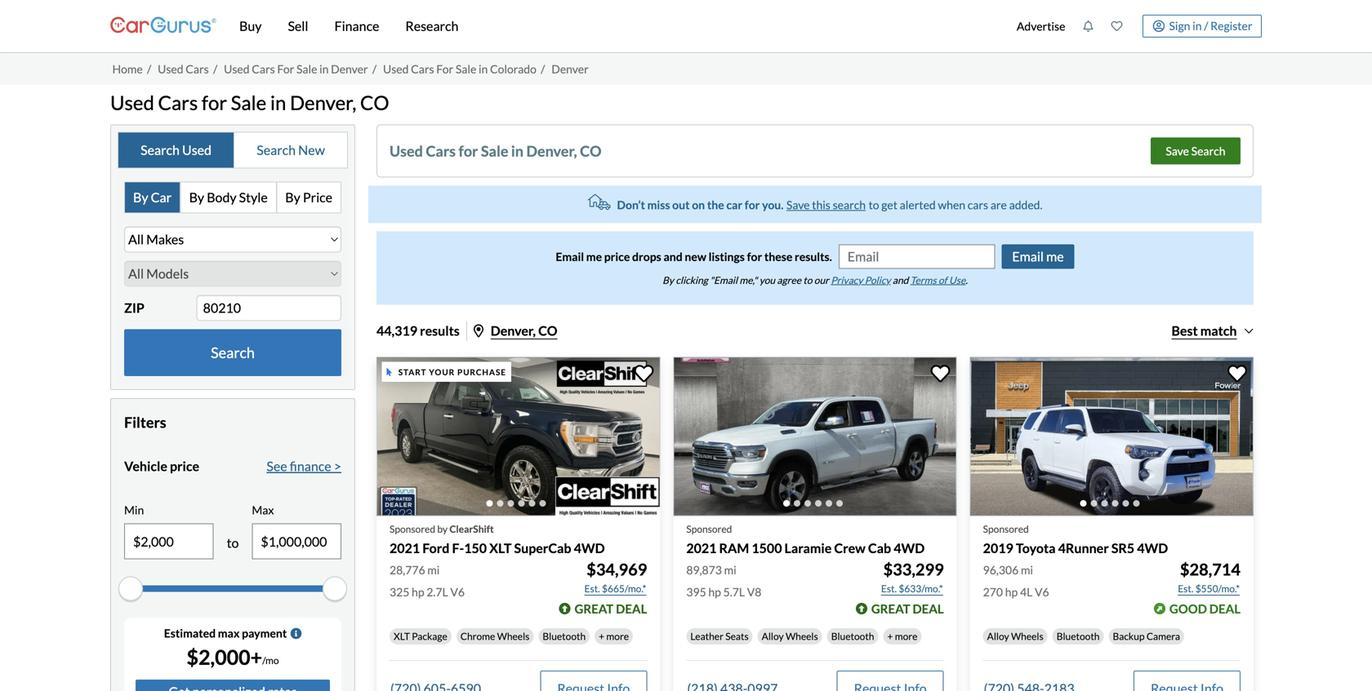 Task type: locate. For each thing, give the bounding box(es) containing it.
1 previous image image from the left
[[386, 424, 403, 450]]

out
[[672, 198, 690, 212]]

great deal down est. $665/mo.* button
[[575, 602, 647, 617]]

search inside "tab"
[[257, 142, 296, 158]]

wheels down 4l
[[1011, 631, 1044, 643]]

email left drops at top
[[556, 250, 584, 264]]

+ for $33,299
[[887, 631, 893, 643]]

alerted
[[900, 198, 936, 212]]

0 horizontal spatial 2021
[[390, 541, 420, 557]]

me inside 'button'
[[1046, 249, 1064, 264]]

2 next image image from the left
[[931, 424, 947, 450]]

2 horizontal spatial previous image image
[[980, 424, 996, 450]]

crew
[[834, 541, 866, 557]]

denver, co
[[491, 323, 558, 339]]

denver right colorado
[[552, 62, 589, 76]]

1 horizontal spatial great
[[871, 602, 910, 617]]

"email
[[710, 274, 738, 286]]

2 hp from the left
[[708, 586, 721, 599]]

0 vertical spatial save
[[1166, 144, 1189, 158]]

max
[[218, 627, 240, 641]]

1 vertical spatial tab list
[[124, 182, 341, 213]]

2 more from the left
[[895, 631, 918, 643]]

register
[[1211, 19, 1253, 32]]

1 est. from the left
[[584, 583, 600, 595]]

est. inside '$28,714 est. $550/mo.*'
[[1178, 583, 1194, 595]]

0 vertical spatial co
[[360, 91, 389, 114]]

tab list
[[118, 132, 348, 169], [124, 182, 341, 213]]

0 vertical spatial and
[[664, 250, 683, 264]]

sign in / register menu item
[[1131, 15, 1262, 38]]

sponsored 2021 ram 1500 laramie crew cab 4wd
[[686, 524, 925, 557]]

by left body
[[189, 189, 204, 205]]

2 mi from the left
[[724, 563, 737, 577]]

+ more down est. $633/mo.* button
[[887, 631, 918, 643]]

2 horizontal spatial mi
[[1021, 563, 1033, 577]]

great down est. $633/mo.* button
[[871, 602, 910, 617]]

1 horizontal spatial sponsored
[[686, 524, 732, 536]]

0 horizontal spatial +
[[599, 631, 605, 643]]

$34,969 est. $665/mo.*
[[584, 560, 647, 595]]

4wd up $34,969 at the bottom
[[574, 541, 605, 557]]

you
[[759, 274, 775, 286]]

by left price
[[285, 189, 300, 205]]

2 wheels from the left
[[786, 631, 818, 643]]

1 horizontal spatial + more
[[887, 631, 918, 643]]

and left the new on the top of page
[[664, 250, 683, 264]]

great deal for $34,969
[[575, 602, 647, 617]]

search inside tab
[[141, 142, 180, 158]]

0 horizontal spatial alloy
[[762, 631, 784, 643]]

1 horizontal spatial mi
[[724, 563, 737, 577]]

good deal
[[1170, 602, 1241, 617]]

2 v6 from the left
[[1035, 586, 1049, 599]]

1 vertical spatial used cars for sale in denver, co
[[390, 142, 602, 160]]

1500
[[752, 541, 782, 557]]

xlt package
[[394, 631, 447, 643]]

email for email me
[[1012, 249, 1044, 264]]

alloy wheels right seats
[[762, 631, 818, 643]]

me for email me price drops and new listings for these results.
[[586, 250, 602, 264]]

in inside sign in / register link
[[1193, 19, 1202, 32]]

cargurus logo homepage link link
[[110, 3, 216, 49]]

4wd right sr5
[[1137, 541, 1168, 557]]

for
[[202, 91, 227, 114], [459, 142, 478, 160], [745, 198, 760, 212], [747, 250, 762, 264]]

1 horizontal spatial 2021
[[686, 541, 717, 557]]

1 horizontal spatial great deal
[[871, 602, 944, 617]]

great for $33,299
[[871, 602, 910, 617]]

f-
[[452, 541, 464, 557]]

2 sponsored from the left
[[686, 524, 732, 536]]

user icon image
[[1153, 20, 1165, 32]]

est. down $34,969 at the bottom
[[584, 583, 600, 595]]

hp for $28,714
[[1005, 586, 1018, 599]]

4wd
[[574, 541, 605, 557], [894, 541, 925, 557], [1137, 541, 1168, 557]]

chrome wheels
[[460, 631, 530, 643]]

2021 up the 89,873 on the right
[[686, 541, 717, 557]]

xlt inside sponsored by clearshift 2021 ford f-150 xlt supercab 4wd
[[489, 541, 512, 557]]

est. down $33,299
[[881, 583, 897, 595]]

more down est. $633/mo.* button
[[895, 631, 918, 643]]

1 horizontal spatial hp
[[708, 586, 721, 599]]

1 4wd from the left
[[574, 541, 605, 557]]

sponsored up "2019"
[[983, 524, 1029, 536]]

1 horizontal spatial more
[[895, 631, 918, 643]]

2019
[[983, 541, 1013, 557]]

0 horizontal spatial great deal
[[575, 602, 647, 617]]

email for email me price drops and new listings for these results.
[[556, 250, 584, 264]]

0 vertical spatial xlt
[[489, 541, 512, 557]]

1 next image image from the left
[[634, 424, 650, 450]]

laramie
[[785, 541, 832, 557]]

0 horizontal spatial for
[[277, 62, 294, 76]]

/ inside sign in / register link
[[1204, 19, 1208, 32]]

2 horizontal spatial deal
[[1210, 602, 1241, 617]]

great down est. $665/mo.* button
[[575, 602, 614, 617]]

1 horizontal spatial xlt
[[489, 541, 512, 557]]

1 sponsored from the left
[[390, 524, 435, 536]]

+ down est. $633/mo.* button
[[887, 631, 893, 643]]

0 horizontal spatial v6
[[450, 586, 465, 599]]

0 horizontal spatial est.
[[584, 583, 600, 595]]

save
[[1166, 144, 1189, 158], [787, 198, 810, 212]]

5.7l
[[723, 586, 745, 599]]

by price tab
[[277, 183, 341, 213]]

denver down finance dropdown button at the left
[[331, 62, 368, 76]]

2 horizontal spatial sponsored
[[983, 524, 1029, 536]]

home link
[[112, 62, 143, 76]]

price right vehicle
[[170, 459, 199, 474]]

1 v6 from the left
[[450, 586, 465, 599]]

1 horizontal spatial +
[[887, 631, 893, 643]]

0 horizontal spatial sponsored
[[390, 524, 435, 536]]

0 horizontal spatial great
[[575, 602, 614, 617]]

deal down $550/mo.*
[[1210, 602, 1241, 617]]

0 horizontal spatial and
[[664, 250, 683, 264]]

est.
[[584, 583, 600, 595], [881, 583, 897, 595], [1178, 583, 1194, 595]]

3 deal from the left
[[1210, 602, 1241, 617]]

1 wheels from the left
[[497, 631, 530, 643]]

previous image image
[[386, 424, 403, 450], [683, 424, 699, 450], [980, 424, 996, 450]]

great deal down est. $633/mo.* button
[[871, 602, 944, 617]]

2 alloy wheels from the left
[[987, 631, 1044, 643]]

v6 right 4l
[[1035, 586, 1049, 599]]

sponsored inside sponsored 2019 toyota 4runner sr5 4wd
[[983, 524, 1029, 536]]

next image image for $34,969
[[634, 424, 650, 450]]

tab list containing search used
[[118, 132, 348, 169]]

the
[[707, 198, 724, 212]]

menu bar
[[216, 0, 1008, 52]]

0 vertical spatial used cars for sale in denver, co
[[110, 91, 389, 114]]

2 horizontal spatial wheels
[[1011, 631, 1044, 643]]

see finance > link
[[267, 457, 341, 476]]

terms of use link
[[910, 274, 966, 286]]

1 horizontal spatial co
[[538, 323, 558, 339]]

deal down $633/mo.*
[[913, 602, 944, 617]]

sponsored for $33,299
[[686, 524, 732, 536]]

alloy wheels down 4l
[[987, 631, 1044, 643]]

2 vertical spatial to
[[227, 536, 239, 551]]

hp inside 89,873 mi 395 hp 5.7l v8
[[708, 586, 721, 599]]

+ more for $33,299
[[887, 631, 918, 643]]

2 horizontal spatial co
[[580, 142, 602, 160]]

1 2021 from the left
[[390, 541, 420, 557]]

email
[[1012, 249, 1044, 264], [556, 250, 584, 264]]

cargurus logo homepage link image
[[110, 3, 216, 49]]

xlt left 'package'
[[394, 631, 410, 643]]

1 great deal from the left
[[575, 602, 647, 617]]

sr5
[[1112, 541, 1135, 557]]

miss
[[647, 198, 670, 212]]

Max text field
[[253, 525, 341, 559]]

hp inside 96,306 mi 270 hp 4l v6
[[1005, 586, 1018, 599]]

great
[[575, 602, 614, 617], [871, 602, 910, 617]]

by for by price
[[285, 189, 300, 205]]

search used
[[141, 142, 212, 158]]

hp left 4l
[[1005, 586, 1018, 599]]

co
[[360, 91, 389, 114], [580, 142, 602, 160], [538, 323, 558, 339]]

xlt right "150"
[[489, 541, 512, 557]]

est. $633/mo.* button
[[880, 581, 944, 597]]

3 mi from the left
[[1021, 563, 1033, 577]]

terms
[[910, 274, 937, 286]]

3 sponsored from the left
[[983, 524, 1029, 536]]

used cars for sale in denver, co
[[110, 91, 389, 114], [390, 142, 602, 160]]

1 horizontal spatial me
[[1046, 249, 1064, 264]]

previous image image for $34,969
[[386, 424, 403, 450]]

search
[[141, 142, 180, 158], [257, 142, 296, 158], [1191, 144, 1226, 158], [211, 344, 255, 362]]

more down est. $665/mo.* button
[[606, 631, 629, 643]]

1 hp from the left
[[412, 586, 424, 599]]

1 vertical spatial co
[[580, 142, 602, 160]]

est. inside $34,969 est. $665/mo.*
[[584, 583, 600, 595]]

search inside button
[[1191, 144, 1226, 158]]

0 horizontal spatial mi
[[427, 563, 440, 577]]

by left car
[[133, 189, 148, 205]]

used
[[158, 62, 183, 76], [224, 62, 250, 76], [383, 62, 409, 76], [110, 91, 154, 114], [390, 142, 423, 160], [182, 142, 212, 158]]

1 great from the left
[[575, 602, 614, 617]]

sponsored 2019 toyota 4runner sr5 4wd
[[983, 524, 1168, 557]]

car
[[726, 198, 743, 212]]

on
[[692, 198, 705, 212]]

colorado
[[490, 62, 537, 76]]

1 horizontal spatial next image image
[[931, 424, 947, 450]]

0 horizontal spatial hp
[[412, 586, 424, 599]]

map marker alt image
[[474, 325, 483, 338]]

finance
[[290, 459, 331, 474]]

3 next image image from the left
[[1228, 424, 1244, 450]]

mi inside 28,776 mi 325 hp 2.7l v6
[[427, 563, 440, 577]]

by
[[437, 524, 448, 536]]

to left the get
[[869, 198, 879, 212]]

1 mi from the left
[[427, 563, 440, 577]]

2 est. from the left
[[881, 583, 897, 595]]

2 horizontal spatial est.
[[1178, 583, 1194, 595]]

policy
[[865, 274, 891, 286]]

1 horizontal spatial email
[[1012, 249, 1044, 264]]

3 4wd from the left
[[1137, 541, 1168, 557]]

are
[[991, 198, 1007, 212]]

2 great deal from the left
[[871, 602, 944, 617]]

1 more from the left
[[606, 631, 629, 643]]

hp
[[412, 586, 424, 599], [708, 586, 721, 599], [1005, 586, 1018, 599]]

great for $34,969
[[575, 602, 614, 617]]

v6 right 2.7l
[[450, 586, 465, 599]]

2021 up "28,776"
[[390, 541, 420, 557]]

/ left register at the right of the page
[[1204, 19, 1208, 32]]

email me button
[[1002, 244, 1075, 269]]

2 horizontal spatial hp
[[1005, 586, 1018, 599]]

2021 inside sponsored 2021 ram 1500 laramie crew cab 4wd
[[686, 541, 717, 557]]

email inside 'button'
[[1012, 249, 1044, 264]]

1 horizontal spatial alloy wheels
[[987, 631, 1044, 643]]

2 horizontal spatial next image image
[[1228, 424, 1244, 450]]

wheels for $33,299
[[786, 631, 818, 643]]

0 vertical spatial price
[[604, 250, 630, 264]]

/ down finance dropdown button at the left
[[372, 62, 377, 76]]

for
[[277, 62, 294, 76], [436, 62, 453, 76]]

1 + from the left
[[599, 631, 605, 643]]

don't
[[617, 198, 645, 212]]

sponsored up ram
[[686, 524, 732, 536]]

max
[[252, 503, 274, 517]]

hp right 325
[[412, 586, 424, 599]]

deal down $665/mo.*
[[616, 602, 647, 617]]

est. up the good
[[1178, 583, 1194, 595]]

0 horizontal spatial alloy wheels
[[762, 631, 818, 643]]

4wd inside sponsored 2021 ram 1500 laramie crew cab 4wd
[[894, 541, 925, 557]]

2 horizontal spatial bluetooth
[[1057, 631, 1100, 643]]

mi down ram
[[724, 563, 737, 577]]

3 est. from the left
[[1178, 583, 1194, 595]]

1 horizontal spatial save
[[1166, 144, 1189, 158]]

when
[[938, 198, 966, 212]]

for down research dropdown button
[[436, 62, 453, 76]]

0 horizontal spatial deal
[[616, 602, 647, 617]]

menu
[[1008, 3, 1262, 49]]

0 vertical spatial tab list
[[118, 132, 348, 169]]

sponsored left by
[[390, 524, 435, 536]]

home / used cars / used cars for sale in denver / used cars for sale in colorado / denver
[[112, 62, 589, 76]]

0 horizontal spatial bluetooth
[[543, 631, 586, 643]]

3 bluetooth from the left
[[1057, 631, 1100, 643]]

2 horizontal spatial to
[[869, 198, 879, 212]]

2 + from the left
[[887, 631, 893, 643]]

1 bluetooth from the left
[[543, 631, 586, 643]]

4wd up $33,299
[[894, 541, 925, 557]]

email down added.
[[1012, 249, 1044, 264]]

est. for $34,969
[[584, 583, 600, 595]]

xlt
[[489, 541, 512, 557], [394, 631, 410, 643]]

body
[[207, 189, 237, 205]]

0 horizontal spatial price
[[170, 459, 199, 474]]

sponsored inside sponsored 2021 ram 1500 laramie crew cab 4wd
[[686, 524, 732, 536]]

2021
[[390, 541, 420, 557], [686, 541, 717, 557]]

and right policy
[[893, 274, 909, 286]]

ivory white tri-coat pearlcoat 2021 ram 1500 laramie crew cab 4wd pickup truck four-wheel drive 8-speed automatic image
[[673, 357, 957, 517]]

search inside 'button'
[[211, 344, 255, 362]]

0 horizontal spatial me
[[586, 250, 602, 264]]

0 horizontal spatial save
[[787, 198, 810, 212]]

3 wheels from the left
[[1011, 631, 1044, 643]]

1 horizontal spatial est.
[[881, 583, 897, 595]]

v6 inside 96,306 mi 270 hp 4l v6
[[1035, 586, 1049, 599]]

alloy right seats
[[762, 631, 784, 643]]

to left max text field
[[227, 536, 239, 551]]

by clicking "email me," you agree to our privacy policy and terms of use .
[[663, 274, 968, 286]]

next image image
[[634, 424, 650, 450], [931, 424, 947, 450], [1228, 424, 1244, 450]]

1 vertical spatial save
[[787, 198, 810, 212]]

$2,000+ /mo
[[187, 646, 279, 670]]

to left our
[[803, 274, 812, 286]]

1 horizontal spatial used cars for sale in denver, co
[[390, 142, 602, 160]]

wheels for $34,969
[[497, 631, 530, 643]]

by
[[133, 189, 148, 205], [189, 189, 204, 205], [285, 189, 300, 205], [663, 274, 674, 286]]

v6 for $34,969
[[450, 586, 465, 599]]

44,319 results
[[377, 323, 460, 339]]

2 previous image image from the left
[[683, 424, 699, 450]]

$665/mo.*
[[602, 583, 646, 595]]

0 horizontal spatial + more
[[599, 631, 629, 643]]

4wd inside sponsored by clearshift 2021 ford f-150 xlt supercab 4wd
[[574, 541, 605, 557]]

96,306 mi 270 hp 4l v6
[[983, 563, 1049, 599]]

1 horizontal spatial wheels
[[786, 631, 818, 643]]

wheels right chrome
[[497, 631, 530, 643]]

supercab
[[514, 541, 571, 557]]

1 horizontal spatial and
[[893, 274, 909, 286]]

by car tab
[[125, 183, 181, 213]]

1 denver from the left
[[331, 62, 368, 76]]

0 horizontal spatial used cars for sale in denver, co
[[110, 91, 389, 114]]

est. inside "$33,299 est. $633/mo.*"
[[881, 583, 897, 595]]

by body style
[[189, 189, 268, 205]]

+ more down est. $665/mo.* button
[[599, 631, 629, 643]]

0 horizontal spatial 4wd
[[574, 541, 605, 557]]

3 previous image image from the left
[[980, 424, 996, 450]]

1 + more from the left
[[599, 631, 629, 643]]

sponsored inside sponsored by clearshift 2021 ford f-150 xlt supercab 4wd
[[390, 524, 435, 536]]

1 horizontal spatial to
[[803, 274, 812, 286]]

sponsored for $28,714
[[983, 524, 1029, 536]]

0 horizontal spatial more
[[606, 631, 629, 643]]

ford
[[422, 541, 450, 557]]

0 horizontal spatial previous image image
[[386, 424, 403, 450]]

mi for $34,969
[[427, 563, 440, 577]]

0 horizontal spatial xlt
[[394, 631, 410, 643]]

mi up 4l
[[1021, 563, 1033, 577]]

of
[[938, 274, 947, 286]]

0 horizontal spatial to
[[227, 536, 239, 551]]

+
[[599, 631, 605, 643], [887, 631, 893, 643]]

0 vertical spatial to
[[869, 198, 879, 212]]

get
[[882, 198, 898, 212]]

2 2021 from the left
[[686, 541, 717, 557]]

for down sell popup button
[[277, 62, 294, 76]]

cars
[[186, 62, 209, 76], [252, 62, 275, 76], [411, 62, 434, 76], [158, 91, 198, 114], [426, 142, 456, 160]]

mi inside 89,873 mi 395 hp 5.7l v8
[[724, 563, 737, 577]]

bluetooth for $34,969
[[543, 631, 586, 643]]

+ down est. $665/mo.* button
[[599, 631, 605, 643]]

search button
[[124, 329, 341, 377]]

estimated max payment
[[164, 627, 287, 641]]

1 for from the left
[[277, 62, 294, 76]]

1 deal from the left
[[616, 602, 647, 617]]

2 vertical spatial co
[[538, 323, 558, 339]]

price left drops at top
[[604, 250, 630, 264]]

1 horizontal spatial for
[[436, 62, 453, 76]]

hp inside 28,776 mi 325 hp 2.7l v6
[[412, 586, 424, 599]]

1 vertical spatial to
[[803, 274, 812, 286]]

cars
[[968, 198, 988, 212]]

advertise
[[1017, 19, 1065, 33]]

finance
[[334, 18, 379, 34]]

2 great from the left
[[871, 602, 910, 617]]

alloy down 270
[[987, 631, 1009, 643]]

mi inside 96,306 mi 270 hp 4l v6
[[1021, 563, 1033, 577]]

0 horizontal spatial denver
[[331, 62, 368, 76]]

4l
[[1020, 586, 1033, 599]]

deal for $34,969
[[616, 602, 647, 617]]

hp right 395
[[708, 586, 721, 599]]

denver,
[[290, 91, 356, 114], [526, 142, 577, 160], [491, 323, 536, 339]]

mi down 'ford'
[[427, 563, 440, 577]]

2 bluetooth from the left
[[831, 631, 874, 643]]

1 horizontal spatial previous image image
[[683, 424, 699, 450]]

0 horizontal spatial co
[[360, 91, 389, 114]]

sell button
[[275, 0, 321, 52]]

wheels right seats
[[786, 631, 818, 643]]

2 + more from the left
[[887, 631, 918, 643]]

v6 inside 28,776 mi 325 hp 2.7l v6
[[450, 586, 465, 599]]

4runner
[[1058, 541, 1109, 557]]

1 horizontal spatial denver
[[552, 62, 589, 76]]

2 deal from the left
[[913, 602, 944, 617]]

price
[[303, 189, 332, 205]]

2 horizontal spatial 4wd
[[1137, 541, 1168, 557]]

1 horizontal spatial alloy
[[987, 631, 1009, 643]]

1 horizontal spatial 4wd
[[894, 541, 925, 557]]

2 denver from the left
[[552, 62, 589, 76]]

3 hp from the left
[[1005, 586, 1018, 599]]

1 horizontal spatial bluetooth
[[831, 631, 874, 643]]

2 4wd from the left
[[894, 541, 925, 557]]

1 horizontal spatial deal
[[913, 602, 944, 617]]

save search button
[[1151, 137, 1241, 164]]

1 horizontal spatial v6
[[1035, 586, 1049, 599]]

0 horizontal spatial next image image
[[634, 424, 650, 450]]

0 horizontal spatial email
[[556, 250, 584, 264]]

0 horizontal spatial wheels
[[497, 631, 530, 643]]

previous image image for $33,299
[[683, 424, 699, 450]]



Task type: vqa. For each thing, say whether or not it's contained in the screenshot.
the CarGurus inside About Cargurus link
no



Task type: describe. For each thing, give the bounding box(es) containing it.
1 vertical spatial and
[[893, 274, 909, 286]]

results.
[[795, 250, 832, 264]]

buy
[[239, 18, 262, 34]]

4wd inside sponsored 2019 toyota 4runner sr5 4wd
[[1137, 541, 1168, 557]]

2 for from the left
[[436, 62, 453, 76]]

you.
[[762, 198, 784, 212]]

super white 2019 toyota 4runner sr5 4wd suv / crossover four-wheel drive 5-speed automatic overdrive image
[[970, 357, 1254, 517]]

me for email me
[[1046, 249, 1064, 264]]

sponsored by clearshift 2021 ford f-150 xlt supercab 4wd
[[390, 524, 605, 557]]

2 alloy from the left
[[987, 631, 1009, 643]]

/ right colorado
[[541, 62, 545, 76]]

toyota
[[1016, 541, 1056, 557]]

package
[[412, 631, 447, 643]]

chrome
[[460, 631, 495, 643]]

1 vertical spatial price
[[170, 459, 199, 474]]

results
[[420, 323, 460, 339]]

$34,969
[[587, 560, 647, 580]]

+ for $34,969
[[599, 631, 605, 643]]

leather
[[690, 631, 724, 643]]

start your purchase
[[398, 367, 506, 377]]

44,319
[[377, 323, 417, 339]]

est. for $33,299
[[881, 583, 897, 595]]

added.
[[1009, 198, 1043, 212]]

by car
[[133, 189, 172, 205]]

save inside button
[[1166, 144, 1189, 158]]

great deal for $33,299
[[871, 602, 944, 617]]

clicking
[[676, 274, 708, 286]]

1 alloy from the left
[[762, 631, 784, 643]]

hp for $34,969
[[412, 586, 424, 599]]

89,873
[[686, 563, 722, 577]]

blue 2021 ford f-150 xlt supercab 4wd pickup truck four-wheel drive automatic image
[[377, 357, 660, 517]]

1 alloy wheels from the left
[[762, 631, 818, 643]]

new
[[685, 250, 706, 264]]

home
[[112, 62, 143, 76]]

sponsored for $34,969
[[390, 524, 435, 536]]

your
[[429, 367, 455, 377]]

see
[[267, 459, 287, 474]]

Email email field
[[840, 245, 994, 268]]

clearshift
[[450, 524, 494, 536]]

395
[[686, 586, 706, 599]]

more for $33,299
[[895, 631, 918, 643]]

1 vertical spatial xlt
[[394, 631, 410, 643]]

next image image for $28,714
[[1228, 424, 1244, 450]]

89,873 mi 395 hp 5.7l v8
[[686, 563, 762, 599]]

vehicle
[[124, 459, 167, 474]]

email me
[[1012, 249, 1064, 264]]

1 horizontal spatial price
[[604, 250, 630, 264]]

mouse pointer image
[[387, 368, 392, 376]]

>
[[334, 459, 341, 474]]

28,776 mi 325 hp 2.7l v6
[[390, 563, 465, 599]]

privacy
[[831, 274, 863, 286]]

search new
[[257, 142, 325, 158]]

good
[[1170, 602, 1207, 617]]

me,"
[[740, 274, 758, 286]]

email me price drops and new listings for these results.
[[556, 250, 832, 264]]

by for by car
[[133, 189, 148, 205]]

/ right home link
[[147, 62, 151, 76]]

sign in / register link
[[1143, 15, 1262, 38]]

search for search new
[[257, 142, 296, 158]]

vehicle price
[[124, 459, 199, 474]]

save this search button
[[787, 198, 866, 212]]

search new tab
[[235, 133, 347, 168]]

sell
[[288, 18, 308, 34]]

backup camera
[[1113, 631, 1180, 643]]

by for by body style
[[189, 189, 204, 205]]

menu bar containing buy
[[216, 0, 1008, 52]]

more for $34,969
[[606, 631, 629, 643]]

search used tab
[[118, 133, 235, 168]]

by left clicking
[[663, 274, 674, 286]]

seats
[[726, 631, 749, 643]]

by price
[[285, 189, 332, 205]]

$550/mo.*
[[1196, 583, 1240, 595]]

$28,714 est. $550/mo.*
[[1178, 560, 1241, 595]]

/ right used cars link
[[213, 62, 217, 76]]

info circle image
[[290, 628, 302, 640]]

denver, co button
[[474, 323, 558, 339]]

use
[[949, 274, 966, 286]]

saved cars image
[[1111, 20, 1123, 32]]

min
[[124, 503, 144, 517]]

deal for $28,714
[[1210, 602, 1241, 617]]

mi for $28,714
[[1021, 563, 1033, 577]]

v8
[[747, 586, 762, 599]]

zip
[[124, 300, 144, 316]]

listings
[[709, 250, 745, 264]]

used cars for sale in denver link
[[224, 62, 368, 76]]

mi for $33,299
[[724, 563, 737, 577]]

open notifications image
[[1083, 20, 1094, 32]]

ZIP telephone field
[[197, 295, 341, 321]]

start
[[398, 367, 427, 377]]

this
[[812, 198, 831, 212]]

save search
[[1166, 144, 1226, 158]]

search for search
[[211, 344, 255, 362]]

270
[[983, 586, 1003, 599]]

next image image for $33,299
[[931, 424, 947, 450]]

2 vertical spatial denver,
[[491, 323, 536, 339]]

by body style tab
[[181, 183, 277, 213]]

privacy policy link
[[831, 274, 891, 286]]

$28,714
[[1180, 560, 1241, 580]]

$633/mo.*
[[899, 583, 943, 595]]

ram
[[719, 541, 749, 557]]

finance button
[[321, 0, 392, 52]]

car
[[151, 189, 172, 205]]

0 vertical spatial denver,
[[290, 91, 356, 114]]

2021 inside sponsored by clearshift 2021 ford f-150 xlt supercab 4wd
[[390, 541, 420, 557]]

28,776
[[390, 563, 425, 577]]

cab
[[868, 541, 891, 557]]

1 vertical spatial denver,
[[526, 142, 577, 160]]

agree
[[777, 274, 801, 286]]

96,306
[[983, 563, 1019, 577]]

sign
[[1169, 19, 1190, 32]]

bluetooth for $33,299
[[831, 631, 874, 643]]

deal for $33,299
[[913, 602, 944, 617]]

v6 for $28,714
[[1035, 586, 1049, 599]]

backup
[[1113, 631, 1145, 643]]

new
[[298, 142, 325, 158]]

$2,000+
[[187, 646, 262, 670]]

research button
[[392, 0, 472, 52]]

2.7l
[[427, 586, 448, 599]]

.
[[966, 274, 968, 286]]

Min text field
[[125, 525, 213, 559]]

advertise link
[[1008, 3, 1074, 49]]

style
[[239, 189, 268, 205]]

buy button
[[226, 0, 275, 52]]

filters
[[124, 414, 166, 432]]

menu containing sign in / register
[[1008, 3, 1262, 49]]

est. for $28,714
[[1178, 583, 1194, 595]]

used inside tab
[[182, 142, 212, 158]]

tab list containing by car
[[124, 182, 341, 213]]

search for search used
[[141, 142, 180, 158]]

clearshift image
[[555, 477, 660, 517]]

+ more for $34,969
[[599, 631, 629, 643]]

hp for $33,299
[[708, 586, 721, 599]]

previous image image for $28,714
[[980, 424, 996, 450]]

estimated
[[164, 627, 216, 641]]

research
[[405, 18, 459, 34]]



